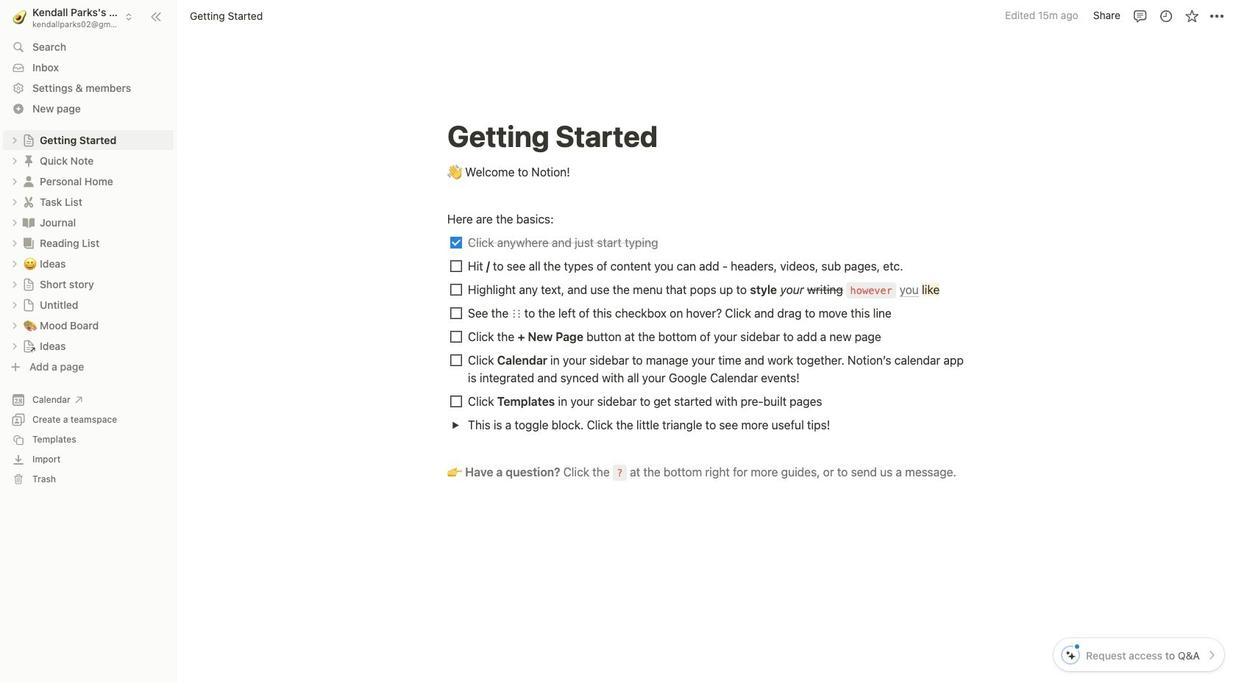 Task type: locate. For each thing, give the bounding box(es) containing it.
1 vertical spatial open image
[[10, 301, 19, 309]]

open image
[[10, 218, 19, 227], [10, 301, 19, 309]]

👋 image
[[447, 162, 462, 181]]

😀 image
[[24, 255, 37, 272]]

change page icon image
[[22, 134, 35, 147], [21, 153, 36, 168], [21, 174, 36, 189], [21, 195, 36, 209], [21, 215, 36, 230], [21, 236, 36, 251], [22, 278, 35, 291], [22, 298, 35, 312], [22, 340, 35, 353]]

open image
[[10, 136, 19, 145], [10, 156, 19, 165], [10, 177, 19, 186], [10, 198, 19, 206], [10, 239, 19, 248], [10, 259, 19, 268], [10, 280, 19, 289], [10, 321, 19, 330], [10, 342, 19, 351], [451, 421, 460, 429]]

0 vertical spatial open image
[[10, 218, 19, 227]]

favorite image
[[1184, 8, 1199, 23]]



Task type: describe. For each thing, give the bounding box(es) containing it.
🥑 image
[[13, 8, 27, 26]]

🎨 image
[[24, 317, 37, 334]]

👉 image
[[447, 462, 462, 481]]

updates image
[[1159, 8, 1173, 23]]

2 open image from the top
[[10, 301, 19, 309]]

1 open image from the top
[[10, 218, 19, 227]]

comments image
[[1133, 8, 1147, 23]]

close sidebar image
[[150, 11, 162, 22]]



Task type: vqa. For each thing, say whether or not it's contained in the screenshot.
Comments icon
yes



